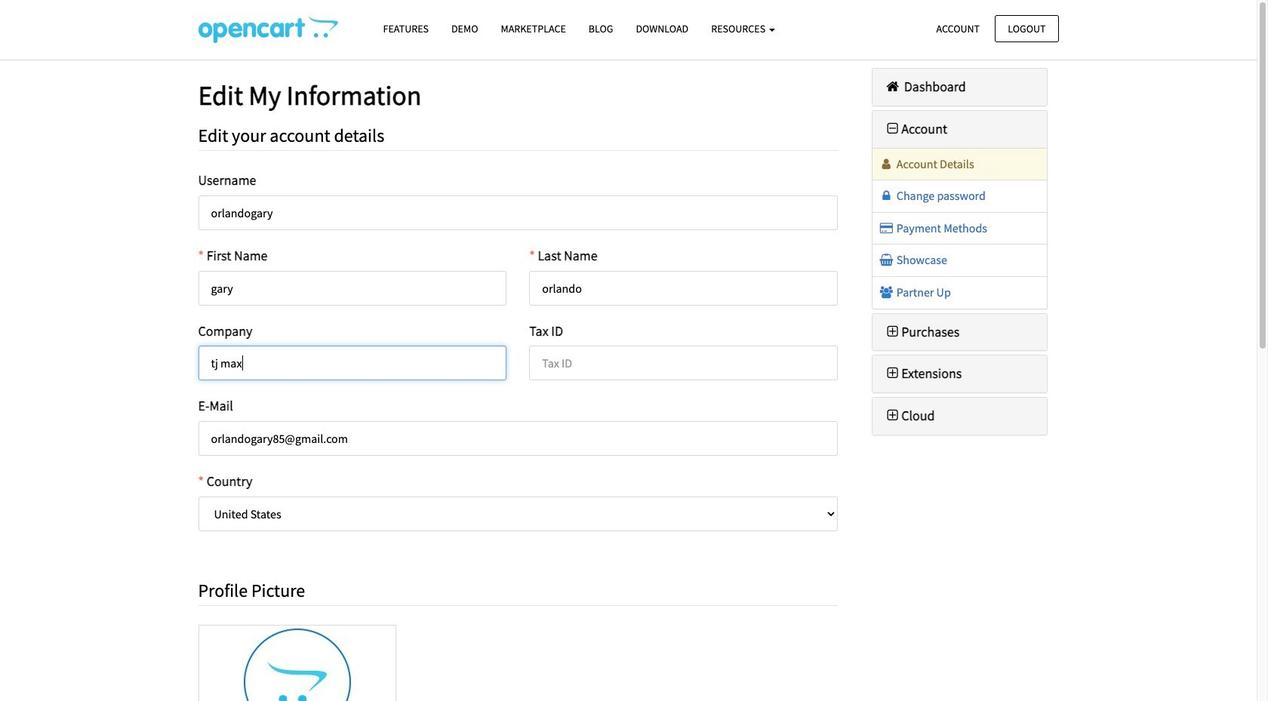 Task type: locate. For each thing, give the bounding box(es) containing it.
0 vertical spatial plus square o image
[[885, 325, 902, 339]]

Username text field
[[198, 196, 838, 230]]

minus square o image
[[885, 122, 902, 136]]

shopping basket image
[[879, 254, 895, 266]]

plus square o image down users icon
[[885, 325, 902, 339]]

1 vertical spatial plus square o image
[[885, 410, 902, 423]]

plus square o image down plus square o icon
[[885, 410, 902, 423]]

users image
[[879, 286, 895, 298]]

First Name text field
[[198, 271, 507, 306]]

Tax ID text field
[[530, 346, 838, 381]]

E-Mail text field
[[198, 422, 838, 456]]

user image
[[879, 158, 895, 170]]

2 plus square o image from the top
[[885, 410, 902, 423]]

plus square o image
[[885, 325, 902, 339], [885, 410, 902, 423]]



Task type: describe. For each thing, give the bounding box(es) containing it.
home image
[[885, 80, 902, 94]]

lock image
[[879, 190, 895, 202]]

account edit image
[[198, 16, 338, 43]]

1 plus square o image from the top
[[885, 325, 902, 339]]

Company Name text field
[[198, 346, 507, 381]]

plus square o image
[[885, 367, 902, 381]]

Last Name text field
[[530, 271, 838, 306]]

credit card image
[[879, 222, 895, 234]]



Task type: vqa. For each thing, say whether or not it's contained in the screenshot.
second plus square o icon from the bottom
yes



